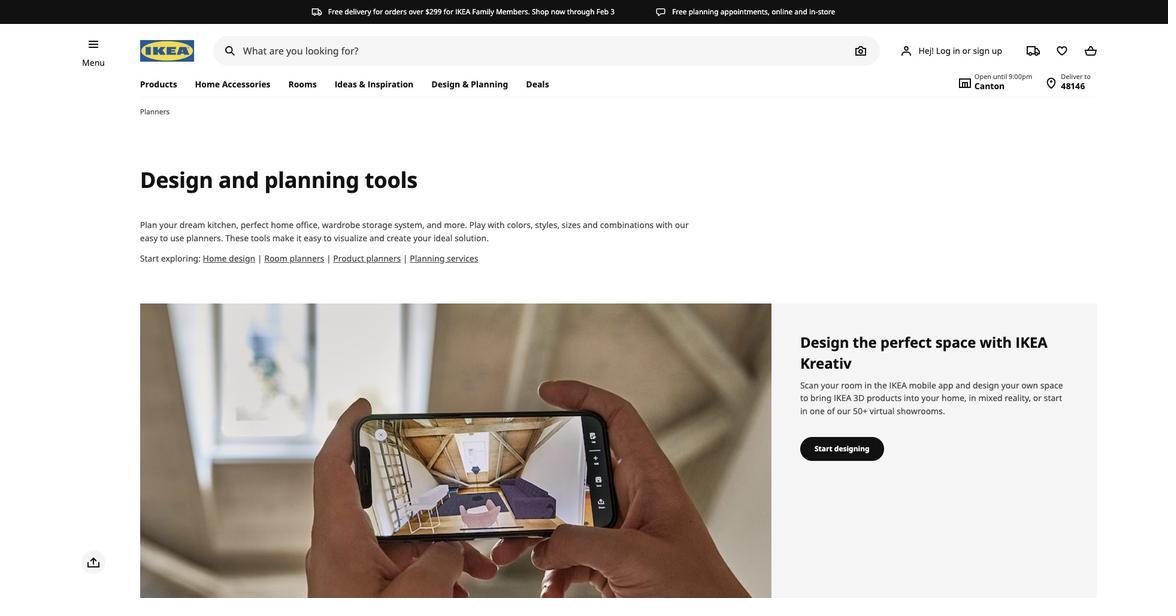 Task type: describe. For each thing, give the bounding box(es) containing it.
sign
[[973, 45, 990, 56]]

now
[[551, 7, 565, 17]]

home
[[271, 219, 294, 231]]

perfect inside design the perfect space with ikea kreativ
[[881, 332, 932, 352]]

deals link
[[517, 72, 558, 97]]

home accessories
[[195, 78, 270, 90]]

visualize
[[334, 232, 367, 244]]

scan
[[800, 380, 819, 391]]

your down system,
[[413, 232, 431, 244]]

0 horizontal spatial planning
[[410, 253, 445, 264]]

1 vertical spatial home
[[203, 253, 227, 264]]

0 horizontal spatial with
[[488, 219, 505, 231]]

free for free planning appointments, online and in-store
[[672, 7, 687, 17]]

app
[[939, 380, 954, 391]]

home,
[[942, 393, 967, 404]]

make
[[272, 232, 294, 244]]

combinations
[[600, 219, 654, 231]]

open until 9:00pm canton
[[975, 72, 1032, 92]]

ideal
[[434, 232, 453, 244]]

1 vertical spatial planning
[[264, 165, 359, 195]]

system,
[[394, 219, 425, 231]]

9:00pm
[[1009, 72, 1032, 81]]

into
[[904, 393, 919, 404]]

and left the in-
[[795, 7, 808, 17]]

or inside scan your room in the ikea mobile app and design your own space to bring ikea 3d products into your home, in mixed reality, or start in one of our 50+ virtual showrooms.
[[1033, 393, 1042, 404]]

the inside scan your room in the ikea mobile app and design your own space to bring ikea 3d products into your home, in mixed reality, or start in one of our 50+ virtual showrooms.
[[874, 380, 887, 391]]

plan your dream kitchen, perfect home office, wardrobe storage system, and more. play with colors, styles, sizes and combinations with our easy to use planners. these tools make it easy to visualize and create your ideal solution.
[[140, 219, 689, 244]]

start for start exploring: home design | room planners | product planners | planning services
[[140, 253, 159, 264]]

kreativ
[[800, 353, 852, 373]]

dream
[[180, 219, 205, 231]]

design inside scan your room in the ikea mobile app and design your own space to bring ikea 3d products into your home, in mixed reality, or start in one of our 50+ virtual showrooms.
[[973, 380, 999, 391]]

designing
[[834, 444, 870, 454]]

ideas
[[335, 78, 357, 90]]

showrooms.
[[897, 406, 945, 417]]

and inside scan your room in the ikea mobile app and design your own space to bring ikea 3d products into your home, in mixed reality, or start in one of our 50+ virtual showrooms.
[[956, 380, 971, 391]]

1 | from the left
[[258, 253, 262, 264]]

virtual
[[870, 406, 895, 417]]

colors,
[[507, 219, 533, 231]]

room
[[264, 253, 288, 264]]

the inside design the perfect space with ikea kreativ
[[853, 332, 877, 352]]

2 easy from the left
[[304, 232, 322, 244]]

accessories
[[222, 78, 270, 90]]

design & planning
[[432, 78, 508, 90]]

start designing
[[815, 444, 870, 454]]

these
[[225, 232, 249, 244]]

feb
[[597, 7, 609, 17]]

3 | from the left
[[403, 253, 408, 264]]

shop
[[532, 7, 549, 17]]

home accessories link
[[186, 72, 279, 97]]

48146
[[1061, 80, 1085, 92]]

perfect inside plan your dream kitchen, perfect home office, wardrobe storage system, and more. play with colors, styles, sizes and combinations with our easy to use planners. these tools make it easy to visualize and create your ideal solution.
[[241, 219, 269, 231]]

start exploring: home design | room planners | product planners | planning services
[[140, 253, 478, 264]]

play
[[469, 219, 486, 231]]

delivery
[[345, 7, 371, 17]]

product planners link
[[333, 253, 401, 264]]

50+
[[853, 406, 868, 417]]

wardrobe
[[322, 219, 360, 231]]

$299
[[425, 7, 442, 17]]

tools inside plan your dream kitchen, perfect home office, wardrobe storage system, and more. play with colors, styles, sizes and combinations with our easy to use planners. these tools make it easy to visualize and create your ideal solution.
[[251, 232, 270, 244]]

to inside scan your room in the ikea mobile app and design your own space to bring ikea 3d products into your home, in mixed reality, or start in one of our 50+ virtual showrooms.
[[800, 393, 809, 404]]

in right log
[[953, 45, 960, 56]]

in left the 'one'
[[800, 406, 808, 417]]

office,
[[296, 219, 320, 231]]

styles,
[[535, 219, 560, 231]]

2 | from the left
[[326, 253, 331, 264]]

until
[[993, 72, 1007, 81]]

or inside "hej! log in or sign up" link
[[963, 45, 971, 56]]

one
[[810, 406, 825, 417]]

log
[[936, 45, 951, 56]]

ikea inside design the perfect space with ikea kreativ
[[1016, 332, 1048, 352]]

create
[[387, 232, 411, 244]]

your up bring
[[821, 380, 839, 391]]

appointments,
[[721, 7, 770, 17]]

mobile
[[909, 380, 936, 391]]

ikea logotype, go to start page image
[[140, 40, 194, 62]]

products
[[140, 78, 177, 90]]

our inside scan your room in the ikea mobile app and design your own space to bring ikea 3d products into your home, in mixed reality, or start in one of our 50+ virtual showrooms.
[[837, 406, 851, 417]]

products
[[867, 393, 902, 404]]

deliver
[[1061, 72, 1083, 81]]

your up reality,
[[1002, 380, 1020, 391]]

inspiration
[[368, 78, 414, 90]]

scan your room in the ikea mobile app and design your own space to bring ikea 3d products into your home, in mixed reality, or start in one of our 50+ virtual showrooms.
[[800, 380, 1063, 417]]

design & planning link
[[423, 72, 517, 97]]

bring
[[811, 393, 832, 404]]

store
[[818, 7, 835, 17]]

Search by product text field
[[213, 36, 880, 66]]

3
[[611, 7, 615, 17]]

free planning appointments, online and in-store link
[[656, 7, 835, 17]]

with inside design the perfect space with ikea kreativ
[[980, 332, 1012, 352]]

family
[[472, 7, 494, 17]]

design the perfect space with ikea kreativ
[[800, 332, 1048, 373]]

ikea left family
[[455, 7, 470, 17]]

free delivery for orders over $299 for ikea family members. shop now through feb 3 link
[[311, 7, 615, 17]]

design for design the perfect space with ikea kreativ
[[800, 332, 849, 352]]

own
[[1022, 380, 1038, 391]]



Task type: vqa. For each thing, say whether or not it's contained in the screenshot.
the leftmost Design
yes



Task type: locate. For each thing, give the bounding box(es) containing it.
| left product
[[326, 253, 331, 264]]

or left sign
[[963, 45, 971, 56]]

in-
[[809, 7, 818, 17]]

planners down create
[[366, 253, 401, 264]]

2 planners from the left
[[366, 253, 401, 264]]

2 for from the left
[[444, 7, 453, 17]]

exploring:
[[161, 253, 201, 264]]

use
[[170, 232, 184, 244]]

0 horizontal spatial easy
[[140, 232, 158, 244]]

online
[[772, 7, 793, 17]]

to left use
[[160, 232, 168, 244]]

None search field
[[213, 36, 880, 66]]

and up kitchen,
[[219, 165, 259, 195]]

planning
[[471, 78, 508, 90], [410, 253, 445, 264]]

1 & from the left
[[359, 78, 365, 90]]

a person holding a smartphone which shows an empty room furnished with ikea products in augmented reality. image
[[140, 304, 772, 599]]

1 horizontal spatial easy
[[304, 232, 322, 244]]

0 vertical spatial home
[[195, 78, 220, 90]]

start left exploring:
[[140, 253, 159, 264]]

menu
[[82, 57, 105, 68]]

in left mixed
[[969, 393, 976, 404]]

1 vertical spatial design
[[140, 165, 213, 195]]

1 vertical spatial start
[[815, 444, 833, 454]]

design up dream
[[140, 165, 213, 195]]

tools up storage
[[365, 165, 418, 195]]

0 vertical spatial tools
[[365, 165, 418, 195]]

0 horizontal spatial free
[[328, 7, 343, 17]]

and up ideal
[[427, 219, 442, 231]]

home inside home accessories 'link'
[[195, 78, 220, 90]]

home left the accessories
[[195, 78, 220, 90]]

0 horizontal spatial our
[[675, 219, 689, 231]]

design right inspiration on the left top
[[432, 78, 460, 90]]

0 horizontal spatial space
[[936, 332, 976, 352]]

room planners link
[[264, 253, 324, 264]]

1 vertical spatial the
[[874, 380, 887, 391]]

|
[[258, 253, 262, 264], [326, 253, 331, 264], [403, 253, 408, 264]]

0 horizontal spatial &
[[359, 78, 365, 90]]

1 vertical spatial tools
[[251, 232, 270, 244]]

easy down 'plan'
[[140, 232, 158, 244]]

your
[[159, 219, 177, 231], [413, 232, 431, 244], [821, 380, 839, 391], [1002, 380, 1020, 391], [922, 393, 940, 404]]

1 vertical spatial design
[[973, 380, 999, 391]]

perfect up 'these'
[[241, 219, 269, 231]]

start designing button
[[800, 438, 884, 462]]

ideas & inspiration
[[335, 78, 414, 90]]

2 vertical spatial design
[[800, 332, 849, 352]]

and right sizes
[[583, 219, 598, 231]]

canton
[[975, 80, 1005, 92]]

1 vertical spatial perfect
[[881, 332, 932, 352]]

2 & from the left
[[462, 78, 469, 90]]

1 horizontal spatial &
[[462, 78, 469, 90]]

ikea
[[455, 7, 470, 17], [1016, 332, 1048, 352], [889, 380, 907, 391], [834, 393, 852, 404]]

0 horizontal spatial |
[[258, 253, 262, 264]]

0 vertical spatial the
[[853, 332, 877, 352]]

plan
[[140, 219, 157, 231]]

2 horizontal spatial with
[[980, 332, 1012, 352]]

2 free from the left
[[672, 7, 687, 17]]

0 vertical spatial planning
[[471, 78, 508, 90]]

1 horizontal spatial or
[[1033, 393, 1042, 404]]

ideas & inspiration link
[[326, 72, 423, 97]]

planning down ideal
[[410, 253, 445, 264]]

for
[[373, 7, 383, 17], [444, 7, 453, 17]]

design up kreativ
[[800, 332, 849, 352]]

design for design and planning tools
[[140, 165, 213, 195]]

to right deliver
[[1085, 72, 1091, 81]]

free planning appointments, online and in-store
[[672, 7, 835, 17]]

it
[[296, 232, 302, 244]]

1 free from the left
[[328, 7, 343, 17]]

free
[[328, 7, 343, 17], [672, 7, 687, 17]]

start
[[1044, 393, 1062, 404]]

1 horizontal spatial design
[[973, 380, 999, 391]]

0 vertical spatial design
[[432, 78, 460, 90]]

planning up office,
[[264, 165, 359, 195]]

1 horizontal spatial perfect
[[881, 332, 932, 352]]

open
[[975, 72, 992, 81]]

with right the combinations at right
[[656, 219, 673, 231]]

start inside button
[[815, 444, 833, 454]]

design inside design the perfect space with ikea kreativ
[[800, 332, 849, 352]]

0 vertical spatial design
[[229, 253, 255, 264]]

your up use
[[159, 219, 177, 231]]

0 vertical spatial our
[[675, 219, 689, 231]]

design and planning tools
[[140, 165, 418, 195]]

planners.
[[186, 232, 223, 244]]

2 horizontal spatial design
[[800, 332, 849, 352]]

perfect up mobile on the right of page
[[881, 332, 932, 352]]

1 horizontal spatial |
[[326, 253, 331, 264]]

product
[[333, 253, 364, 264]]

free for free delivery for orders over $299 for ikea family members. shop now through feb 3
[[328, 7, 343, 17]]

our inside plan your dream kitchen, perfect home office, wardrobe storage system, and more. play with colors, styles, sizes and combinations with our easy to use planners. these tools make it easy to visualize and create your ideal solution.
[[675, 219, 689, 231]]

planners
[[140, 107, 170, 117]]

0 vertical spatial perfect
[[241, 219, 269, 231]]

1 vertical spatial space
[[1041, 380, 1063, 391]]

space up 'start'
[[1041, 380, 1063, 391]]

planning left appointments,
[[689, 7, 719, 17]]

through
[[567, 7, 595, 17]]

ikea up into
[[889, 380, 907, 391]]

tools left make
[[251, 232, 270, 244]]

1 vertical spatial or
[[1033, 393, 1042, 404]]

easy right "it"
[[304, 232, 322, 244]]

space inside design the perfect space with ikea kreativ
[[936, 332, 976, 352]]

1 horizontal spatial free
[[672, 7, 687, 17]]

rooms link
[[279, 72, 326, 97]]

home design link
[[203, 253, 255, 264]]

to inside deliver to 48146
[[1085, 72, 1091, 81]]

and up the home,
[[956, 380, 971, 391]]

products link
[[140, 72, 186, 97]]

1 horizontal spatial for
[[444, 7, 453, 17]]

reality,
[[1005, 393, 1031, 404]]

sizes
[[562, 219, 581, 231]]

0 horizontal spatial or
[[963, 45, 971, 56]]

with right play
[[488, 219, 505, 231]]

1 horizontal spatial start
[[815, 444, 833, 454]]

0 vertical spatial start
[[140, 253, 159, 264]]

home
[[195, 78, 220, 90], [203, 253, 227, 264]]

planning
[[689, 7, 719, 17], [264, 165, 359, 195]]

design up mixed
[[973, 380, 999, 391]]

design
[[432, 78, 460, 90], [140, 165, 213, 195], [800, 332, 849, 352]]

space up app
[[936, 332, 976, 352]]

our right the combinations at right
[[675, 219, 689, 231]]

1 horizontal spatial planning
[[689, 7, 719, 17]]

our right of
[[837, 406, 851, 417]]

hej! log in or sign up
[[919, 45, 1002, 56]]

up
[[992, 45, 1002, 56]]

room
[[841, 380, 863, 391]]

hej! log in or sign up link
[[885, 39, 1017, 63]]

start for start designing
[[815, 444, 833, 454]]

home down planners.
[[203, 253, 227, 264]]

0 horizontal spatial for
[[373, 7, 383, 17]]

planners down "it"
[[290, 253, 324, 264]]

1 planners from the left
[[290, 253, 324, 264]]

with up mixed
[[980, 332, 1012, 352]]

your down mobile on the right of page
[[922, 393, 940, 404]]

0 horizontal spatial planners
[[290, 253, 324, 264]]

hej!
[[919, 45, 934, 56]]

1 easy from the left
[[140, 232, 158, 244]]

1 horizontal spatial our
[[837, 406, 851, 417]]

planners
[[290, 253, 324, 264], [366, 253, 401, 264]]

the up room
[[853, 332, 877, 352]]

1 vertical spatial planning
[[410, 253, 445, 264]]

0 horizontal spatial planning
[[264, 165, 359, 195]]

planning services link
[[410, 253, 478, 264]]

1 horizontal spatial tools
[[365, 165, 418, 195]]

kitchen,
[[207, 219, 239, 231]]

deals
[[526, 78, 549, 90]]

0 vertical spatial planning
[[689, 7, 719, 17]]

mixed
[[979, 393, 1003, 404]]

ikea down room
[[834, 393, 852, 404]]

& for ideas
[[359, 78, 365, 90]]

for left orders
[[373, 7, 383, 17]]

& for design
[[462, 78, 469, 90]]

our
[[675, 219, 689, 231], [837, 406, 851, 417]]

or down own on the right bottom
[[1033, 393, 1042, 404]]

in right room
[[865, 380, 872, 391]]

0 horizontal spatial tools
[[251, 232, 270, 244]]

and down storage
[[369, 232, 385, 244]]

storage
[[362, 219, 392, 231]]

0 vertical spatial or
[[963, 45, 971, 56]]

1 horizontal spatial with
[[656, 219, 673, 231]]

tools
[[365, 165, 418, 195], [251, 232, 270, 244]]

solution.
[[455, 232, 489, 244]]

1 for from the left
[[373, 7, 383, 17]]

| left room
[[258, 253, 262, 264]]

3d
[[854, 393, 865, 404]]

to down wardrobe
[[324, 232, 332, 244]]

to down scan
[[800, 393, 809, 404]]

design for design & planning
[[432, 78, 460, 90]]

0 horizontal spatial design
[[140, 165, 213, 195]]

rooms
[[288, 78, 317, 90]]

the
[[853, 332, 877, 352], [874, 380, 887, 391]]

easy
[[140, 232, 158, 244], [304, 232, 322, 244]]

more.
[[444, 219, 467, 231]]

for right $299
[[444, 7, 453, 17]]

0 horizontal spatial design
[[229, 253, 255, 264]]

1 vertical spatial our
[[837, 406, 851, 417]]

2 horizontal spatial |
[[403, 253, 408, 264]]

1 horizontal spatial planning
[[471, 78, 508, 90]]

1 horizontal spatial design
[[432, 78, 460, 90]]

0 vertical spatial space
[[936, 332, 976, 352]]

| down create
[[403, 253, 408, 264]]

free delivery for orders over $299 for ikea family members. shop now through feb 3
[[328, 7, 615, 17]]

1 horizontal spatial planners
[[366, 253, 401, 264]]

1 horizontal spatial space
[[1041, 380, 1063, 391]]

0 horizontal spatial perfect
[[241, 219, 269, 231]]

of
[[827, 406, 835, 417]]

design
[[229, 253, 255, 264], [973, 380, 999, 391]]

space inside scan your room in the ikea mobile app and design your own space to bring ikea 3d products into your home, in mixed reality, or start in one of our 50+ virtual showrooms.
[[1041, 380, 1063, 391]]

the up products
[[874, 380, 887, 391]]

planning left deals
[[471, 78, 508, 90]]

design down 'these'
[[229, 253, 255, 264]]

deliver to 48146
[[1061, 72, 1091, 92]]

0 horizontal spatial start
[[140, 253, 159, 264]]

ikea up own on the right bottom
[[1016, 332, 1048, 352]]

orders
[[385, 7, 407, 17]]

or
[[963, 45, 971, 56], [1033, 393, 1042, 404]]

members.
[[496, 7, 530, 17]]

services
[[447, 253, 478, 264]]

start left designing
[[815, 444, 833, 454]]

perfect
[[241, 219, 269, 231], [881, 332, 932, 352]]



